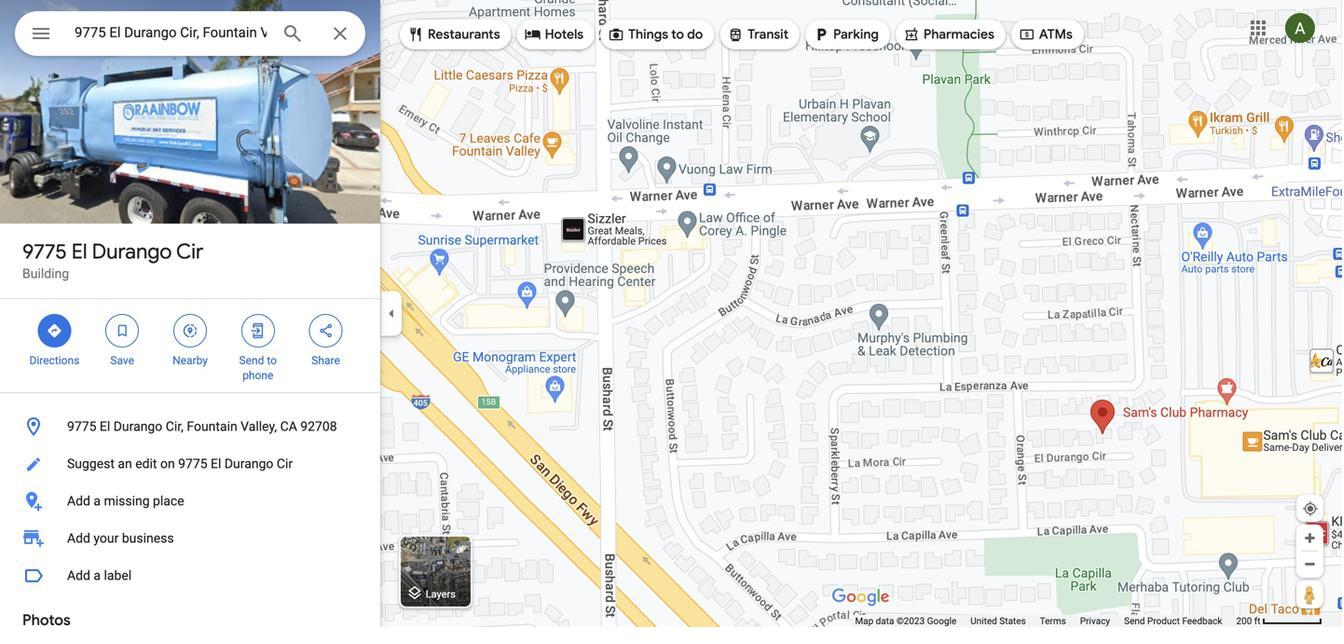 Task type: vqa. For each thing, say whether or not it's contained in the screenshot.


Task type: describe. For each thing, give the bounding box(es) containing it.
google
[[927, 616, 956, 627]]

a for label
[[94, 568, 101, 583]]


[[114, 321, 131, 341]]

200
[[1236, 616, 1252, 627]]

add for add your business
[[67, 531, 90, 546]]

send to phone
[[239, 354, 277, 382]]

directions
[[29, 354, 80, 367]]

product
[[1147, 616, 1180, 627]]

united states
[[970, 616, 1026, 627]]

map
[[855, 616, 873, 627]]

send for send product feedback
[[1124, 616, 1145, 627]]

terms
[[1040, 616, 1066, 627]]

collapse side panel image
[[381, 303, 402, 324]]

9775 for cir
[[22, 239, 67, 265]]

200 ft
[[1236, 616, 1261, 627]]

 atms
[[1019, 24, 1073, 45]]


[[1019, 24, 1035, 45]]

to inside the  things to do
[[671, 26, 684, 43]]

 restaurants
[[407, 24, 500, 45]]

2 horizontal spatial 9775
[[178, 456, 207, 472]]

pharmacies
[[924, 26, 994, 43]]

send for send to phone
[[239, 354, 264, 367]]

privacy
[[1080, 616, 1110, 627]]

fountain
[[187, 419, 237, 434]]

your
[[94, 531, 119, 546]]

edit
[[135, 456, 157, 472]]


[[317, 321, 334, 341]]

92708
[[300, 419, 337, 434]]

cir,
[[166, 419, 184, 434]]

place
[[153, 493, 184, 509]]


[[813, 24, 830, 45]]

privacy button
[[1080, 615, 1110, 627]]

to inside send to phone
[[267, 354, 277, 367]]

ft
[[1254, 616, 1261, 627]]

an
[[118, 456, 132, 472]]

feedback
[[1182, 616, 1222, 627]]

data
[[876, 616, 894, 627]]

things
[[628, 26, 668, 43]]

 transit
[[727, 24, 789, 45]]

el for cir,
[[100, 419, 110, 434]]

add a label
[[67, 568, 132, 583]]

 things to do
[[608, 24, 703, 45]]

9775 for cir,
[[67, 419, 96, 434]]

united states button
[[970, 615, 1026, 627]]

durango for cir
[[92, 239, 172, 265]]


[[46, 321, 63, 341]]

a for missing
[[94, 493, 101, 509]]

durango for cir,
[[113, 419, 162, 434]]

do
[[687, 26, 703, 43]]

business
[[122, 531, 174, 546]]

phone
[[243, 369, 273, 382]]

map data ©2023 google
[[855, 616, 956, 627]]

nearby
[[172, 354, 208, 367]]

add your business link
[[0, 520, 380, 557]]

share
[[312, 354, 340, 367]]


[[524, 24, 541, 45]]

show your location image
[[1302, 500, 1319, 517]]

restaurants
[[428, 26, 500, 43]]

 search field
[[15, 11, 365, 60]]

terms button
[[1040, 615, 1066, 627]]

footer inside google maps element
[[855, 615, 1236, 627]]

missing
[[104, 493, 150, 509]]

states
[[999, 616, 1026, 627]]

label
[[104, 568, 132, 583]]

 pharmacies
[[903, 24, 994, 45]]

hotels
[[545, 26, 584, 43]]

atms
[[1039, 26, 1073, 43]]

transit
[[748, 26, 789, 43]]

add a label button
[[0, 557, 380, 595]]


[[250, 321, 266, 341]]



Task type: locate. For each thing, give the bounding box(es) containing it.
add left label
[[67, 568, 90, 583]]

None field
[[75, 21, 267, 44]]

1 vertical spatial 9775
[[67, 419, 96, 434]]

cir down ca
[[277, 456, 293, 472]]

2 vertical spatial el
[[211, 456, 221, 472]]

suggest
[[67, 456, 115, 472]]

1 horizontal spatial 9775
[[67, 419, 96, 434]]

parking
[[833, 26, 879, 43]]

el for cir
[[72, 239, 87, 265]]

9775
[[22, 239, 67, 265], [67, 419, 96, 434], [178, 456, 207, 472]]

0 vertical spatial add
[[67, 493, 90, 509]]

add
[[67, 493, 90, 509], [67, 531, 90, 546], [67, 568, 90, 583]]

0 vertical spatial durango
[[92, 239, 172, 265]]

send product feedback
[[1124, 616, 1222, 627]]

building
[[22, 266, 69, 281]]

add left your
[[67, 531, 90, 546]]

to left do
[[671, 26, 684, 43]]

send up phone
[[239, 354, 264, 367]]

 button
[[15, 11, 67, 60]]

durango
[[92, 239, 172, 265], [113, 419, 162, 434], [224, 456, 273, 472]]

add down suggest
[[67, 493, 90, 509]]

1 add from the top
[[67, 493, 90, 509]]

send product feedback button
[[1124, 615, 1222, 627]]

add for add a missing place
[[67, 493, 90, 509]]

cir inside 9775 el durango cir building
[[176, 239, 203, 265]]

0 vertical spatial cir
[[176, 239, 203, 265]]

0 vertical spatial 9775
[[22, 239, 67, 265]]

send inside button
[[1124, 616, 1145, 627]]

actions for 9775 el durango cir region
[[0, 299, 380, 392]]

send inside send to phone
[[239, 354, 264, 367]]

add a missing place
[[67, 493, 184, 509]]

google account: angela cha  
(angela.cha@adept.ai) image
[[1285, 13, 1315, 43]]

2 a from the top
[[94, 568, 101, 583]]

1 vertical spatial el
[[100, 419, 110, 434]]


[[182, 321, 199, 341]]

2 vertical spatial durango
[[224, 456, 273, 472]]

valley,
[[241, 419, 277, 434]]

google maps element
[[0, 0, 1342, 627]]

1 vertical spatial durango
[[113, 419, 162, 434]]

0 vertical spatial a
[[94, 493, 101, 509]]

1 vertical spatial a
[[94, 568, 101, 583]]

to up phone
[[267, 354, 277, 367]]

0 horizontal spatial send
[[239, 354, 264, 367]]

footer
[[855, 615, 1236, 627]]

a left missing
[[94, 493, 101, 509]]

cir up 
[[176, 239, 203, 265]]

zoom in image
[[1303, 531, 1317, 545]]

0 horizontal spatial el
[[72, 239, 87, 265]]

 hotels
[[524, 24, 584, 45]]

to
[[671, 26, 684, 43], [267, 354, 277, 367]]


[[30, 20, 52, 47]]

1 vertical spatial send
[[1124, 616, 1145, 627]]

footer containing map data ©2023 google
[[855, 615, 1236, 627]]

el
[[72, 239, 87, 265], [100, 419, 110, 434], [211, 456, 221, 472]]

durango inside 9775 el durango cir building
[[92, 239, 172, 265]]

9775 el durango cir, fountain valley, ca 92708
[[67, 419, 337, 434]]

cir inside button
[[277, 456, 293, 472]]

ca
[[280, 419, 297, 434]]

9775 el durango cir main content
[[0, 0, 380, 627]]

2 vertical spatial 9775
[[178, 456, 207, 472]]

suggest an edit on 9775 el durango cir
[[67, 456, 293, 472]]

9775 El Durango Cir, Fountain Valley, CA 92708 field
[[15, 11, 365, 56]]


[[727, 24, 744, 45]]

©2023
[[897, 616, 925, 627]]

1 vertical spatial cir
[[277, 456, 293, 472]]

send
[[239, 354, 264, 367], [1124, 616, 1145, 627]]

9775 inside 9775 el durango cir building
[[22, 239, 67, 265]]

200 ft button
[[1236, 616, 1322, 627]]

suggest an edit on 9775 el durango cir button
[[0, 445, 380, 483]]

0 horizontal spatial cir
[[176, 239, 203, 265]]

9775 el durango cir building
[[22, 239, 203, 281]]

a inside the add a missing place button
[[94, 493, 101, 509]]

add inside button
[[67, 568, 90, 583]]

durango left cir,
[[113, 419, 162, 434]]

0 vertical spatial send
[[239, 354, 264, 367]]

0 vertical spatial to
[[671, 26, 684, 43]]

3 add from the top
[[67, 568, 90, 583]]

1 a from the top
[[94, 493, 101, 509]]

1 vertical spatial add
[[67, 531, 90, 546]]

add a missing place button
[[0, 483, 380, 520]]

0 vertical spatial el
[[72, 239, 87, 265]]

1 horizontal spatial el
[[100, 419, 110, 434]]

a
[[94, 493, 101, 509], [94, 568, 101, 583]]

add inside button
[[67, 493, 90, 509]]

 parking
[[813, 24, 879, 45]]

add for add a label
[[67, 568, 90, 583]]

el inside 9775 el durango cir building
[[72, 239, 87, 265]]

cir
[[176, 239, 203, 265], [277, 456, 293, 472]]

send left the product
[[1124, 616, 1145, 627]]

2 horizontal spatial el
[[211, 456, 221, 472]]

on
[[160, 456, 175, 472]]

a inside add a label button
[[94, 568, 101, 583]]

a left label
[[94, 568, 101, 583]]

2 add from the top
[[67, 531, 90, 546]]


[[903, 24, 920, 45]]

0 horizontal spatial to
[[267, 354, 277, 367]]

9775 up building at the left of the page
[[22, 239, 67, 265]]

9775 up suggest
[[67, 419, 96, 434]]

zoom out image
[[1303, 557, 1317, 571]]

durango up 
[[92, 239, 172, 265]]

1 horizontal spatial send
[[1124, 616, 1145, 627]]

united
[[970, 616, 997, 627]]

2 vertical spatial add
[[67, 568, 90, 583]]

durango down valley,
[[224, 456, 273, 472]]

layers
[[426, 588, 456, 600]]


[[608, 24, 625, 45]]

1 vertical spatial to
[[267, 354, 277, 367]]

add your business
[[67, 531, 174, 546]]

9775 right on
[[178, 456, 207, 472]]

none field inside 9775 el durango cir, fountain valley, ca 92708 field
[[75, 21, 267, 44]]

show street view coverage image
[[1296, 581, 1323, 609]]

save
[[110, 354, 134, 367]]


[[407, 24, 424, 45]]

9775 el durango cir, fountain valley, ca 92708 button
[[0, 408, 380, 445]]

1 horizontal spatial cir
[[277, 456, 293, 472]]

1 horizontal spatial to
[[671, 26, 684, 43]]

0 horizontal spatial 9775
[[22, 239, 67, 265]]



